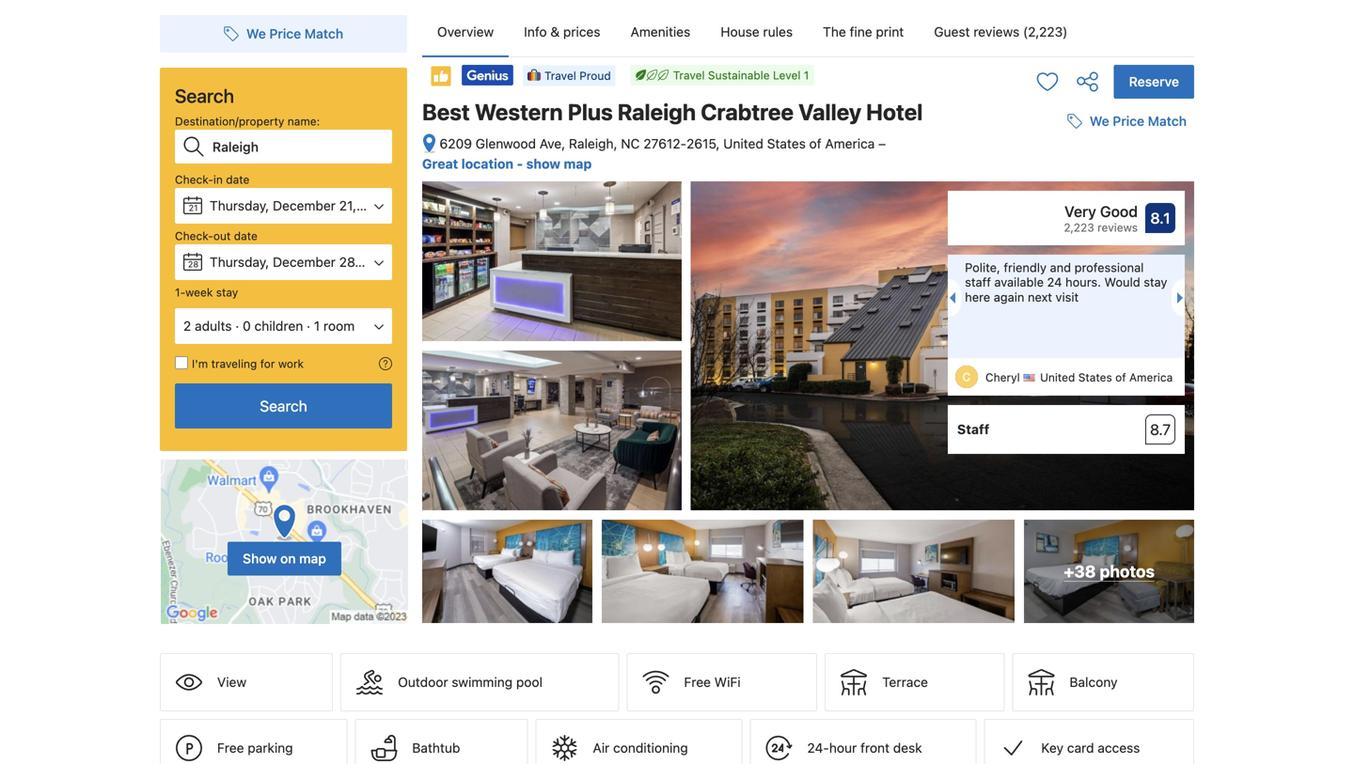 Task type: vqa. For each thing, say whether or not it's contained in the screenshot.
the bottom MATCH
yes



Task type: locate. For each thing, give the bounding box(es) containing it.
key
[[1042, 741, 1064, 756]]

amenities
[[631, 24, 691, 40]]

2 thursday, from the top
[[210, 254, 269, 270]]

0 horizontal spatial we price match button
[[216, 17, 351, 51]]

reviews
[[974, 24, 1020, 40], [1098, 221, 1138, 234]]

0 vertical spatial december
[[273, 198, 336, 214]]

december left 28, at the left top of page
[[273, 254, 336, 270]]

1 horizontal spatial search
[[260, 397, 307, 415]]

cheryl
[[986, 371, 1020, 384]]

0 vertical spatial we price match button
[[216, 17, 351, 51]]

1-week stay
[[175, 286, 238, 299]]

house
[[721, 24, 760, 40]]

1 vertical spatial december
[[273, 254, 336, 270]]

travel left proud
[[545, 69, 576, 82]]

map right on
[[299, 551, 326, 567]]

1 horizontal spatial free
[[684, 675, 711, 691]]

we price match button down reserve button
[[1060, 105, 1195, 138]]

24
[[1047, 275, 1062, 289]]

2 travel from the left
[[545, 69, 576, 82]]

search
[[175, 85, 234, 107], [260, 397, 307, 415]]

0 horizontal spatial free
[[217, 741, 244, 756]]

match down reserve button
[[1148, 113, 1187, 129]]

stay right the would
[[1144, 275, 1168, 289]]

free left wifi
[[684, 675, 711, 691]]

price up 'name:'
[[269, 26, 301, 41]]

2023 right 21,
[[360, 198, 392, 214]]

map inside 6209 glenwood ave, raleigh, nc 27612-2615, united states of america – great location - show map
[[564, 156, 592, 172]]

travel for travel sustainable level 1
[[673, 69, 705, 82]]

&
[[551, 24, 560, 40]]

we price match button up 'name:'
[[216, 17, 351, 51]]

0 vertical spatial thursday,
[[210, 198, 269, 214]]

reviews right guest
[[974, 24, 1020, 40]]

states
[[767, 136, 806, 151], [1079, 371, 1112, 384]]

thursday, down the in
[[210, 198, 269, 214]]

1 horizontal spatial price
[[1113, 113, 1145, 129]]

america left "–"
[[825, 136, 875, 151]]

photos
[[1100, 562, 1155, 581]]

0 horizontal spatial travel
[[545, 69, 576, 82]]

1 december from the top
[[273, 198, 336, 214]]

we up very
[[1090, 113, 1110, 129]]

0 horizontal spatial match
[[305, 26, 343, 41]]

next image
[[1178, 293, 1189, 304]]

we price match button
[[216, 17, 351, 51], [1060, 105, 1195, 138]]

house rules
[[721, 24, 793, 40]]

ave,
[[540, 136, 565, 151]]

0 horizontal spatial reviews
[[974, 24, 1020, 40]]

24-hour front desk button
[[750, 720, 977, 765]]

would
[[1105, 275, 1141, 289]]

overview
[[437, 24, 494, 40]]

map inside search section
[[299, 551, 326, 567]]

we price match up 'name:'
[[246, 26, 343, 41]]

0 vertical spatial we
[[246, 26, 266, 41]]

air conditioning
[[593, 741, 688, 756]]

1 vertical spatial 2023
[[362, 254, 394, 270]]

scored 8.1 element
[[1146, 203, 1176, 233]]

0 vertical spatial date
[[226, 173, 250, 186]]

of inside 6209 glenwood ave, raleigh, nc 27612-2615, united states of america – great location - show map
[[809, 136, 822, 151]]

amenities link
[[616, 8, 706, 56]]

0 horizontal spatial united
[[724, 136, 764, 151]]

1 vertical spatial we price match
[[1090, 113, 1187, 129]]

1 horizontal spatial travel
[[673, 69, 705, 82]]

0 vertical spatial we price match
[[246, 26, 343, 41]]

1 inside dropdown button
[[314, 318, 320, 334]]

search down work
[[260, 397, 307, 415]]

we
[[246, 26, 266, 41], [1090, 113, 1110, 129]]

2023 right 28, at the left top of page
[[362, 254, 394, 270]]

december left 21,
[[273, 198, 336, 214]]

(2,223)
[[1023, 24, 1068, 40]]

1 vertical spatial united
[[1040, 371, 1075, 384]]

stay
[[1144, 275, 1168, 289], [216, 286, 238, 299]]

1 vertical spatial check-
[[175, 229, 213, 243]]

out
[[213, 229, 231, 243]]

0 vertical spatial check-
[[175, 173, 213, 186]]

0 horizontal spatial we price match
[[246, 26, 343, 41]]

reviews inside "very good 2,223 reviews"
[[1098, 221, 1138, 234]]

0 horizontal spatial ·
[[235, 318, 239, 334]]

0 horizontal spatial 1
[[314, 318, 320, 334]]

0 vertical spatial map
[[564, 156, 592, 172]]

1 horizontal spatial united
[[1040, 371, 1075, 384]]

travel up best western plus raleigh crabtree valley hotel
[[673, 69, 705, 82]]

check- down 21 on the left top of page
[[175, 229, 213, 243]]

states down the crabtree
[[767, 136, 806, 151]]

·
[[235, 318, 239, 334], [307, 318, 310, 334]]

1 travel from the left
[[673, 69, 705, 82]]

1 horizontal spatial 1
[[804, 69, 809, 82]]

reviews down good
[[1098, 221, 1138, 234]]

view button
[[160, 654, 333, 712]]

we price match inside search section
[[246, 26, 343, 41]]

thursday, december 21, 2023
[[210, 198, 392, 214]]

1 vertical spatial we price match button
[[1060, 105, 1195, 138]]

valign  initial image
[[430, 65, 452, 87]]

1 horizontal spatial reviews
[[1098, 221, 1138, 234]]

0 vertical spatial reviews
[[974, 24, 1020, 40]]

1 vertical spatial states
[[1079, 371, 1112, 384]]

0 vertical spatial search
[[175, 85, 234, 107]]

0 horizontal spatial states
[[767, 136, 806, 151]]

· right children
[[307, 318, 310, 334]]

check- up 21 on the left top of page
[[175, 173, 213, 186]]

0 vertical spatial states
[[767, 136, 806, 151]]

guest reviews (2,223)
[[934, 24, 1068, 40]]

1 vertical spatial date
[[234, 229, 258, 243]]

check-
[[175, 173, 213, 186], [175, 229, 213, 243]]

thursday, down out
[[210, 254, 269, 270]]

0 vertical spatial 1
[[804, 69, 809, 82]]

1 vertical spatial thursday,
[[210, 254, 269, 270]]

next
[[1028, 290, 1052, 304]]

1 vertical spatial america
[[1130, 371, 1173, 384]]

search section
[[152, 0, 415, 626]]

united right cheryl at the right of the page
[[1040, 371, 1075, 384]]

1 right level
[[804, 69, 809, 82]]

states inside 6209 glenwood ave, raleigh, nc 27612-2615, united states of america – great location - show map
[[767, 136, 806, 151]]

1 vertical spatial of
[[1116, 371, 1126, 384]]

free for free parking
[[217, 741, 244, 756]]

map down the raleigh,
[[564, 156, 592, 172]]

0 vertical spatial united
[[724, 136, 764, 151]]

on
[[280, 551, 296, 567]]

conditioning
[[613, 741, 688, 756]]

0 vertical spatial free
[[684, 675, 711, 691]]

map
[[564, 156, 592, 172], [299, 551, 326, 567]]

united down the crabtree
[[724, 136, 764, 151]]

0 horizontal spatial price
[[269, 26, 301, 41]]

· left 0
[[235, 318, 239, 334]]

0 horizontal spatial america
[[825, 136, 875, 151]]

1 horizontal spatial stay
[[1144, 275, 1168, 289]]

0 vertical spatial america
[[825, 136, 875, 151]]

glenwood
[[476, 136, 536, 151]]

balcony
[[1070, 675, 1118, 691]]

0 vertical spatial price
[[269, 26, 301, 41]]

1 thursday, from the top
[[210, 198, 269, 214]]

1 horizontal spatial map
[[564, 156, 592, 172]]

2 · from the left
[[307, 318, 310, 334]]

match inside search section
[[305, 26, 343, 41]]

we up destination/property name:
[[246, 26, 266, 41]]

free left parking
[[217, 741, 244, 756]]

best
[[422, 99, 470, 125]]

outdoor swimming pool
[[398, 675, 543, 691]]

1-
[[175, 286, 185, 299]]

1 vertical spatial search
[[260, 397, 307, 415]]

room
[[324, 318, 355, 334]]

0
[[243, 318, 251, 334]]

–
[[879, 136, 886, 151]]

2 check- from the top
[[175, 229, 213, 243]]

free
[[684, 675, 711, 691], [217, 741, 244, 756]]

0 vertical spatial of
[[809, 136, 822, 151]]

1 horizontal spatial we price match button
[[1060, 105, 1195, 138]]

great
[[422, 156, 458, 172]]

28,
[[339, 254, 359, 270]]

0 horizontal spatial we
[[246, 26, 266, 41]]

again
[[994, 290, 1025, 304]]

for
[[260, 357, 275, 371]]

we inside search section
[[246, 26, 266, 41]]

stay inside polite, friendly and professional staff available 24 hours. would stay here again next visit
[[1144, 275, 1168, 289]]

friendly
[[1004, 261, 1047, 275]]

2023
[[360, 198, 392, 214], [362, 254, 394, 270]]

the fine print link
[[808, 8, 919, 56]]

we price match down reserve button
[[1090, 113, 1187, 129]]

check-in date
[[175, 173, 250, 186]]

key card access button
[[984, 720, 1195, 765]]

raleigh,
[[569, 136, 618, 151]]

1 horizontal spatial states
[[1079, 371, 1112, 384]]

america up the scored 8.7 element
[[1130, 371, 1173, 384]]

1 horizontal spatial match
[[1148, 113, 1187, 129]]

1 check- from the top
[[175, 173, 213, 186]]

stay right the week
[[216, 286, 238, 299]]

0 vertical spatial 2023
[[360, 198, 392, 214]]

states down visit on the top
[[1079, 371, 1112, 384]]

location
[[462, 156, 514, 172]]

travel
[[673, 69, 705, 82], [545, 69, 576, 82]]

bathtub
[[412, 741, 460, 756]]

i'm traveling for work
[[192, 357, 304, 371]]

match up 'name:'
[[305, 26, 343, 41]]

0 horizontal spatial map
[[299, 551, 326, 567]]

professional
[[1075, 261, 1144, 275]]

of
[[809, 136, 822, 151], [1116, 371, 1126, 384]]

air conditioning button
[[536, 720, 743, 765]]

very
[[1065, 203, 1097, 221]]

search inside button
[[260, 397, 307, 415]]

0 horizontal spatial stay
[[216, 286, 238, 299]]

america
[[825, 136, 875, 151], [1130, 371, 1173, 384]]

free parking button
[[160, 720, 347, 765]]

valley
[[799, 99, 862, 125]]

search up destination/property
[[175, 85, 234, 107]]

1 vertical spatial reviews
[[1098, 221, 1138, 234]]

0 vertical spatial match
[[305, 26, 343, 41]]

we price match
[[246, 26, 343, 41], [1090, 113, 1187, 129]]

1 vertical spatial free
[[217, 741, 244, 756]]

show on map button
[[160, 459, 409, 626], [228, 542, 341, 576]]

1 horizontal spatial of
[[1116, 371, 1126, 384]]

date right the in
[[226, 173, 250, 186]]

1 vertical spatial we
[[1090, 113, 1110, 129]]

0 horizontal spatial search
[[175, 85, 234, 107]]

price down reserve button
[[1113, 113, 1145, 129]]

1 horizontal spatial america
[[1130, 371, 1173, 384]]

previous image
[[944, 293, 956, 304]]

1 horizontal spatial ·
[[307, 318, 310, 334]]

plus
[[568, 99, 613, 125]]

1 vertical spatial map
[[299, 551, 326, 567]]

info & prices
[[524, 24, 601, 40]]

1 left room
[[314, 318, 320, 334]]

date right out
[[234, 229, 258, 243]]

united
[[724, 136, 764, 151], [1040, 371, 1075, 384]]

2 december from the top
[[273, 254, 336, 270]]

date for check-out date
[[234, 229, 258, 243]]

thursday, for thursday, december 21, 2023
[[210, 198, 269, 214]]

the
[[823, 24, 846, 40]]

8.7
[[1150, 421, 1171, 439]]

1 vertical spatial 1
[[314, 318, 320, 334]]

1 horizontal spatial we price match
[[1090, 113, 1187, 129]]

if you select this option, we'll show you popular business travel features like breakfast, wifi and free parking. image
[[379, 357, 392, 371]]

0 horizontal spatial of
[[809, 136, 822, 151]]

guest reviews (2,223) link
[[919, 8, 1083, 56]]

price
[[269, 26, 301, 41], [1113, 113, 1145, 129]]

thursday, december 28, 2023
[[210, 254, 394, 270]]



Task type: describe. For each thing, give the bounding box(es) containing it.
show
[[526, 156, 561, 172]]

scored 8.7 element
[[1146, 415, 1176, 445]]

21
[[189, 203, 198, 213]]

check- for out
[[175, 229, 213, 243]]

good
[[1100, 203, 1138, 221]]

here
[[965, 290, 991, 304]]

free wifi
[[684, 675, 741, 691]]

show
[[243, 551, 277, 567]]

info & prices link
[[509, 8, 616, 56]]

polite, friendly and professional staff available 24 hours. would stay here again next visit
[[965, 261, 1168, 304]]

free wifi button
[[627, 654, 817, 712]]

6209 glenwood ave, raleigh, nc 27612-2615, united states of america – great location - show map
[[422, 136, 886, 172]]

2023 for thursday, december 28, 2023
[[362, 254, 394, 270]]

check-out date
[[175, 229, 258, 243]]

house rules link
[[706, 8, 808, 56]]

+38 photos
[[1064, 562, 1155, 581]]

thursday, for thursday, december 28, 2023
[[210, 254, 269, 270]]

free for free wifi
[[684, 675, 711, 691]]

if you select this option, we'll show you popular business travel features like breakfast, wifi and free parking. image
[[379, 357, 392, 371]]

america inside 6209 glenwood ave, raleigh, nc 27612-2615, united states of america – great location - show map
[[825, 136, 875, 151]]

info
[[524, 24, 547, 40]]

date for check-in date
[[226, 173, 250, 186]]

sustainable
[[708, 69, 770, 82]]

united inside 6209 glenwood ave, raleigh, nc 27612-2615, united states of america – great location - show map
[[724, 136, 764, 151]]

1 horizontal spatial we
[[1090, 113, 1110, 129]]

pool
[[516, 675, 543, 691]]

prices
[[563, 24, 601, 40]]

24-hour front desk
[[807, 741, 922, 756]]

terrace button
[[825, 654, 1005, 712]]

stay inside search section
[[216, 286, 238, 299]]

price inside search section
[[269, 26, 301, 41]]

destination/property name:
[[175, 115, 320, 128]]

search button
[[175, 384, 392, 429]]

check- for in
[[175, 173, 213, 186]]

terrace
[[882, 675, 928, 691]]

air
[[593, 741, 610, 756]]

Where are you going? field
[[205, 130, 392, 164]]

front
[[861, 741, 890, 756]]

28
[[188, 260, 199, 269]]

december for 28,
[[273, 254, 336, 270]]

-
[[517, 156, 523, 172]]

1 · from the left
[[235, 318, 239, 334]]

rated very good element
[[957, 200, 1138, 223]]

level
[[773, 69, 801, 82]]

2023 for thursday, december 21, 2023
[[360, 198, 392, 214]]

raleigh
[[618, 99, 696, 125]]

print
[[876, 24, 904, 40]]

swimming
[[452, 675, 513, 691]]

adults
[[195, 318, 232, 334]]

6209
[[440, 136, 472, 151]]

great location - show map button
[[422, 156, 592, 172]]

wifi
[[715, 675, 741, 691]]

balcony button
[[1012, 654, 1195, 712]]

guest
[[934, 24, 970, 40]]

overview link
[[422, 8, 509, 56]]

2 adults · 0 children · 1 room
[[183, 318, 355, 334]]

and
[[1050, 261, 1071, 275]]

travel sustainable level 1
[[673, 69, 809, 82]]

western
[[475, 99, 563, 125]]

hotel
[[866, 99, 923, 125]]

nc
[[621, 136, 640, 151]]

polite,
[[965, 261, 1001, 275]]

free parking
[[217, 741, 293, 756]]

staff
[[965, 275, 991, 289]]

bathtub button
[[355, 720, 528, 765]]

week
[[185, 286, 213, 299]]

very good 2,223 reviews
[[1064, 203, 1138, 234]]

desk
[[893, 741, 922, 756]]

view
[[217, 675, 247, 691]]

2
[[183, 318, 191, 334]]

access
[[1098, 741, 1140, 756]]

i'm
[[192, 357, 208, 371]]

2,223
[[1064, 221, 1095, 234]]

outdoor
[[398, 675, 448, 691]]

travel proud
[[545, 69, 611, 82]]

click to open map view image
[[422, 133, 436, 155]]

traveling
[[211, 357, 257, 371]]

travel for travel proud
[[545, 69, 576, 82]]

1 vertical spatial price
[[1113, 113, 1145, 129]]

2615,
[[687, 136, 720, 151]]

december for 21,
[[273, 198, 336, 214]]

8.1
[[1151, 209, 1171, 227]]

in
[[213, 173, 223, 186]]

proud
[[580, 69, 611, 82]]

24-
[[807, 741, 829, 756]]

parking
[[248, 741, 293, 756]]

united states of america
[[1040, 371, 1173, 384]]

crabtree
[[701, 99, 794, 125]]

staff
[[957, 422, 990, 437]]

1 vertical spatial match
[[1148, 113, 1187, 129]]

card
[[1067, 741, 1094, 756]]

rules
[[763, 24, 793, 40]]



